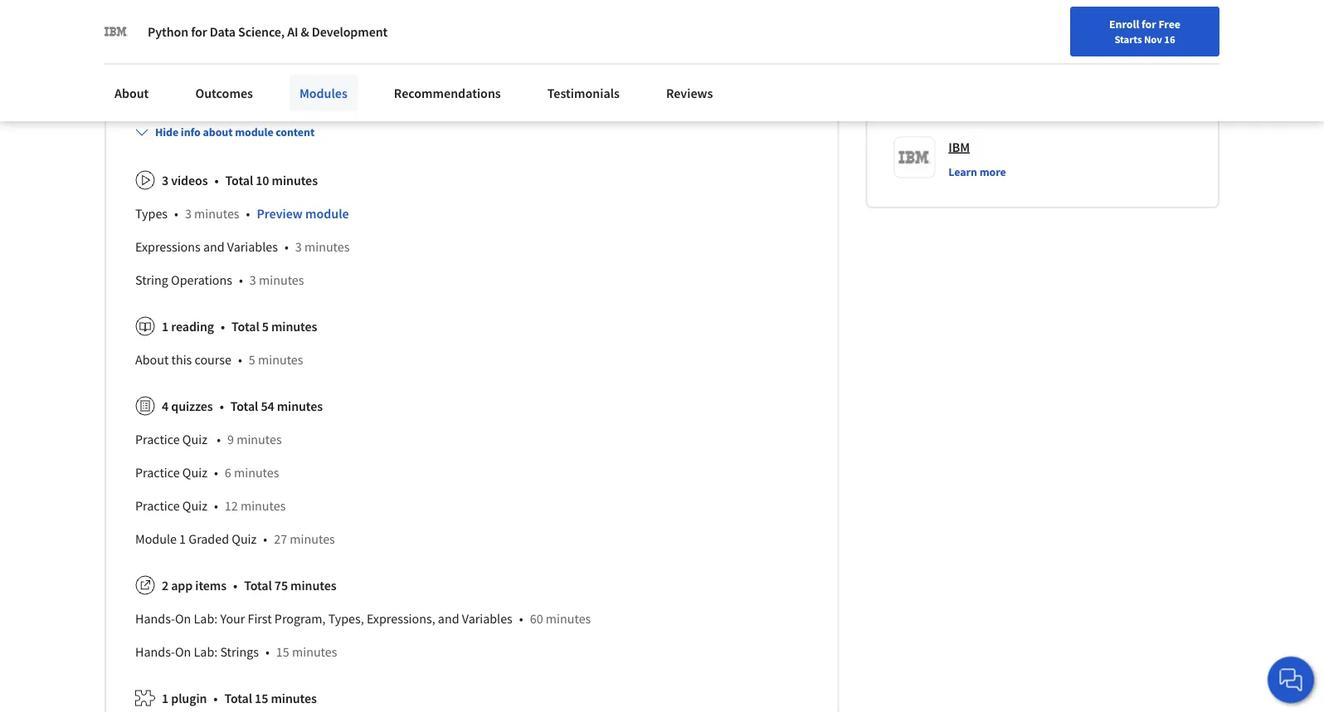 Task type: vqa. For each thing, say whether or not it's contained in the screenshot.


Task type: locate. For each thing, give the bounding box(es) containing it.
and up string operations • 3 minutes at the top left
[[203, 239, 225, 255]]

on for your
[[175, 611, 191, 627]]

minutes up the about this course • 5 minutes
[[271, 319, 317, 335]]

videos down info
[[171, 172, 208, 189]]

15 down strings
[[255, 690, 268, 707]]

1 vertical spatial practice
[[135, 465, 180, 481]]

1 horizontal spatial quizzes
[[374, 86, 415, 103]]

total for total 5 minutes
[[232, 319, 260, 335]]

0 horizontal spatial and
[[203, 239, 225, 255]]

1 horizontal spatial 5
[[262, 319, 269, 335]]

quizzes right modules link
[[374, 86, 415, 103]]

first
[[248, 611, 272, 627]]

0 horizontal spatial items
[[195, 578, 227, 594]]

about for about
[[115, 85, 149, 101]]

1 horizontal spatial 2
[[469, 86, 475, 103]]

• total 54 minutes
[[220, 398, 323, 415]]

1 vertical spatial plugin
[[171, 690, 207, 707]]

9
[[227, 431, 234, 448]]

your
[[220, 611, 245, 627]]

total
[[225, 172, 253, 189], [232, 319, 260, 335], [231, 398, 258, 415], [244, 578, 272, 594], [225, 690, 252, 707]]

practice quiz • 12 minutes
[[135, 498, 286, 514]]

5
[[262, 319, 269, 335], [249, 352, 256, 368]]

• right course
[[238, 352, 242, 368]]

about link
[[105, 75, 159, 111]]

2 videos from the top
[[171, 172, 208, 189]]

1 reading up content
[[260, 86, 312, 103]]

on left strings
[[175, 644, 191, 661]]

0 vertical spatial on
[[175, 611, 191, 627]]

0 horizontal spatial variables
[[227, 239, 278, 255]]

2 on from the top
[[175, 644, 191, 661]]

quiz
[[183, 431, 207, 448], [183, 465, 207, 481], [183, 498, 207, 514], [232, 531, 257, 548]]

2 3 videos from the top
[[162, 172, 208, 189]]

0 vertical spatial hands-
[[135, 611, 175, 627]]

0 vertical spatial 3 videos
[[162, 86, 207, 103]]

practice
[[135, 431, 180, 448], [135, 465, 180, 481], [135, 498, 180, 514]]

1 reading
[[260, 86, 312, 103], [162, 319, 214, 335]]

3 right about link
[[162, 86, 168, 103]]

1 vertical spatial hands-
[[135, 644, 175, 661]]

total up the about this course • 5 minutes
[[232, 319, 260, 335]]

2 vertical spatial practice
[[135, 498, 180, 514]]

plugin down hands-on lab: strings • 15 minutes
[[171, 690, 207, 707]]

• left preview
[[246, 206, 250, 222]]

plugin left reviews
[[595, 86, 630, 103]]

1 vertical spatial items
[[195, 578, 227, 594]]

2 practice from the top
[[135, 465, 180, 481]]

quizzes
[[374, 86, 415, 103], [171, 398, 213, 415]]

3 up types
[[162, 172, 169, 189]]

nov
[[1145, 32, 1163, 46]]

1 vertical spatial about
[[135, 352, 169, 368]]

1 plugin
[[586, 86, 630, 103], [162, 690, 207, 707]]

4 quizzes inside hide info about module content "region"
[[162, 398, 213, 415]]

0 horizontal spatial 2 app items
[[162, 578, 227, 594]]

0 horizontal spatial 4 quizzes
[[162, 398, 213, 415]]

4 right modules
[[365, 86, 372, 103]]

0 vertical spatial app
[[478, 86, 499, 103]]

1 horizontal spatial 1 plugin
[[586, 86, 630, 103]]

for up nov
[[1142, 17, 1157, 32]]

string operations • 3 minutes
[[135, 272, 304, 289]]

variables down types • 3 minutes • preview module at the left top of page
[[227, 239, 278, 255]]

chat with us image
[[1278, 667, 1305, 693]]

0 vertical spatial videos
[[171, 86, 207, 103]]

1 vertical spatial 4
[[162, 398, 169, 415]]

quiz for 6
[[183, 465, 207, 481]]

• right types
[[174, 206, 178, 222]]

minutes right 54
[[277, 398, 323, 415]]

about left the this
[[135, 352, 169, 368]]

1 horizontal spatial reading
[[270, 86, 312, 103]]

info about module content element
[[129, 111, 809, 713]]

4 inside hide info about module content "region"
[[162, 398, 169, 415]]

• right strings
[[266, 644, 270, 661]]

1 lab: from the top
[[194, 611, 218, 627]]

• left 27
[[263, 531, 267, 548]]

on
[[175, 611, 191, 627], [175, 644, 191, 661]]

4 quizzes up practice quiz • 9 minutes
[[162, 398, 213, 415]]

enroll
[[1110, 17, 1140, 32]]

1 vertical spatial quizzes
[[171, 398, 213, 415]]

preview module link
[[257, 206, 349, 222]]

4 quizzes right modules link
[[365, 86, 415, 103]]

4
[[365, 86, 372, 103], [162, 398, 169, 415]]

1 vertical spatial variables
[[462, 611, 513, 627]]

lab:
[[194, 611, 218, 627], [194, 644, 218, 661]]

0 vertical spatial plugin
[[595, 86, 630, 103]]

minutes up • total 5 minutes
[[259, 272, 304, 289]]

minutes down hands-on lab: strings • 15 minutes
[[271, 690, 317, 707]]

minutes right the 60
[[546, 611, 591, 627]]

• left the 9
[[217, 431, 221, 448]]

info
[[181, 125, 201, 140]]

module right preview
[[306, 206, 349, 222]]

lab: for strings
[[194, 644, 218, 661]]

items left the testimonials
[[502, 86, 533, 103]]

0 vertical spatial 4
[[365, 86, 372, 103]]

1 plugin down hands-on lab: strings • 15 minutes
[[162, 690, 207, 707]]

quiz for 9
[[183, 431, 207, 448]]

reading up the this
[[171, 319, 214, 335]]

• up the about this course • 5 minutes
[[221, 319, 225, 335]]

0 horizontal spatial app
[[171, 578, 193, 594]]

lab: left the your
[[194, 611, 218, 627]]

1 vertical spatial and
[[438, 611, 460, 627]]

1 vertical spatial 2
[[162, 578, 169, 594]]

ibm image
[[105, 20, 128, 43]]

0 vertical spatial about
[[115, 85, 149, 101]]

3 practice from the top
[[135, 498, 180, 514]]

lab: left strings
[[194, 644, 218, 661]]

1 hands- from the top
[[135, 611, 175, 627]]

27
[[274, 531, 287, 548]]

1 horizontal spatial module
[[306, 206, 349, 222]]

reading up content
[[270, 86, 312, 103]]

4 quizzes
[[365, 86, 415, 103], [162, 398, 213, 415]]

plugin
[[595, 86, 630, 103], [171, 690, 207, 707]]

on left the your
[[175, 611, 191, 627]]

• total 10 minutes
[[215, 172, 318, 189]]

1 horizontal spatial 2 app items
[[469, 86, 533, 103]]

0 horizontal spatial 1 reading
[[162, 319, 214, 335]]

3 videos down what's included
[[162, 86, 207, 103]]

reading
[[270, 86, 312, 103], [171, 319, 214, 335]]

2 app items
[[469, 86, 533, 103], [162, 578, 227, 594]]

quiz up 'practice quiz • 6 minutes'
[[183, 431, 207, 448]]

learn more
[[949, 165, 1007, 180]]

1 vertical spatial module
[[306, 206, 349, 222]]

1 vertical spatial 1 reading
[[162, 319, 214, 335]]

practice up module
[[135, 498, 180, 514]]

module
[[135, 531, 177, 548]]

total down strings
[[225, 690, 252, 707]]

3
[[162, 86, 168, 103], [162, 172, 169, 189], [185, 206, 192, 222], [295, 239, 302, 255], [250, 272, 256, 289]]

1 vertical spatial 1 plugin
[[162, 690, 207, 707]]

• left "12"
[[214, 498, 218, 514]]

1 horizontal spatial 4 quizzes
[[365, 86, 415, 103]]

15
[[276, 644, 290, 661], [255, 690, 268, 707]]

0 horizontal spatial 1 plugin
[[162, 690, 207, 707]]

None search field
[[237, 10, 635, 44]]

1 horizontal spatial for
[[1142, 17, 1157, 32]]

expressions,
[[367, 611, 436, 627]]

2 app items inside hide info about module content "region"
[[162, 578, 227, 594]]

starts
[[1115, 32, 1143, 46]]

0 vertical spatial practice
[[135, 431, 180, 448]]

1 horizontal spatial 4
[[365, 86, 372, 103]]

• up the your
[[233, 578, 238, 594]]

course
[[195, 352, 232, 368]]

0 horizontal spatial 5
[[249, 352, 256, 368]]

0 vertical spatial lab:
[[194, 611, 218, 627]]

0 vertical spatial 4 quizzes
[[365, 86, 415, 103]]

1 practice from the top
[[135, 431, 180, 448]]

minutes right "12"
[[241, 498, 286, 514]]

for inside enroll for free starts nov 16
[[1142, 17, 1157, 32]]

2 lab: from the top
[[194, 644, 218, 661]]

0 vertical spatial 5
[[262, 319, 269, 335]]

1 on from the top
[[175, 611, 191, 627]]

1 vertical spatial on
[[175, 644, 191, 661]]

module
[[235, 125, 274, 140], [306, 206, 349, 222]]

0 horizontal spatial 15
[[255, 690, 268, 707]]

practice for practice quiz • 6 minutes
[[135, 465, 180, 481]]

0 horizontal spatial module
[[235, 125, 274, 140]]

1 vertical spatial 5
[[249, 352, 256, 368]]

4 up practice quiz • 9 minutes
[[162, 398, 169, 415]]

total left 10
[[225, 172, 253, 189]]

learn more button
[[949, 164, 1007, 181]]

for left data
[[191, 23, 207, 40]]

0 vertical spatial items
[[502, 86, 533, 103]]

about
[[115, 85, 149, 101], [135, 352, 169, 368]]

3 videos
[[162, 86, 207, 103], [162, 172, 208, 189]]

minutes right the 9
[[237, 431, 282, 448]]

total left 54
[[231, 398, 258, 415]]

0 vertical spatial 2
[[469, 86, 475, 103]]

videos
[[171, 86, 207, 103], [171, 172, 208, 189]]

data
[[210, 23, 236, 40]]

1 reading inside hide info about module content "region"
[[162, 319, 214, 335]]

items up the your
[[195, 578, 227, 594]]

about this course • 5 minutes
[[135, 352, 303, 368]]

1 vertical spatial 4 quizzes
[[162, 398, 213, 415]]

minutes up expressions and variables • 3 minutes
[[194, 206, 240, 222]]

0 vertical spatial quizzes
[[374, 86, 415, 103]]

for
[[1142, 17, 1157, 32], [191, 23, 207, 40]]

• total 5 minutes
[[221, 319, 317, 335]]

about
[[203, 125, 233, 140]]

1 horizontal spatial 15
[[276, 644, 290, 661]]

1 vertical spatial videos
[[171, 172, 208, 189]]

variables
[[227, 239, 278, 255], [462, 611, 513, 627]]

2 hands- from the top
[[135, 644, 175, 661]]

app
[[478, 86, 499, 103], [171, 578, 193, 594]]

1 horizontal spatial variables
[[462, 611, 513, 627]]

for for enroll
[[1142, 17, 1157, 32]]

variables left the 60
[[462, 611, 513, 627]]

1 vertical spatial lab:
[[194, 644, 218, 661]]

• left 6
[[214, 465, 218, 481]]

hands-on lab: your first program, types, expressions, and variables • 60 minutes
[[135, 611, 591, 627]]

0 horizontal spatial plugin
[[171, 690, 207, 707]]

• down hands-on lab: strings • 15 minutes
[[214, 690, 218, 707]]

1 vertical spatial 2 app items
[[162, 578, 227, 594]]

5 down • total 5 minutes
[[249, 352, 256, 368]]

module right about
[[235, 125, 274, 140]]

1 vertical spatial 3 videos
[[162, 172, 208, 189]]

expressions
[[135, 239, 201, 255]]

1 vertical spatial reading
[[171, 319, 214, 335]]

items
[[502, 86, 533, 103], [195, 578, 227, 594]]

testimonials link
[[538, 75, 630, 111]]

0 vertical spatial reading
[[270, 86, 312, 103]]

3 down expressions and variables • 3 minutes
[[250, 272, 256, 289]]

minutes down preview module link
[[305, 239, 350, 255]]

about down what's
[[115, 85, 149, 101]]

app inside hide info about module content "region"
[[171, 578, 193, 594]]

1 vertical spatial app
[[171, 578, 193, 594]]

2 inside hide info about module content "region"
[[162, 578, 169, 594]]

operations
[[171, 272, 232, 289]]

1 horizontal spatial items
[[502, 86, 533, 103]]

5 up the about this course • 5 minutes
[[262, 319, 269, 335]]

0 horizontal spatial 4
[[162, 398, 169, 415]]

and
[[203, 239, 225, 255], [438, 611, 460, 627]]

expressions and variables • 3 minutes
[[135, 239, 350, 255]]

1 vertical spatial 15
[[255, 690, 268, 707]]

minutes right 27
[[290, 531, 335, 548]]

0 vertical spatial and
[[203, 239, 225, 255]]

quizzes up practice quiz • 9 minutes
[[171, 398, 213, 415]]

videos down what's included
[[171, 86, 207, 103]]

3 videos up types
[[162, 172, 208, 189]]

practice down practice quiz • 9 minutes
[[135, 465, 180, 481]]

quiz down 'practice quiz • 6 minutes'
[[183, 498, 207, 514]]

reading inside hide info about module content "region"
[[171, 319, 214, 335]]

more
[[980, 165, 1007, 180]]

•
[[215, 172, 219, 189], [174, 206, 178, 222], [246, 206, 250, 222], [285, 239, 289, 255], [239, 272, 243, 289], [221, 319, 225, 335], [238, 352, 242, 368], [220, 398, 224, 415], [217, 431, 221, 448], [214, 465, 218, 481], [214, 498, 218, 514], [263, 531, 267, 548], [233, 578, 238, 594], [520, 611, 524, 627], [266, 644, 270, 661], [214, 690, 218, 707]]

and right expressions,
[[438, 611, 460, 627]]

minutes
[[272, 172, 318, 189], [194, 206, 240, 222], [305, 239, 350, 255], [259, 272, 304, 289], [271, 319, 317, 335], [258, 352, 303, 368], [277, 398, 323, 415], [237, 431, 282, 448], [234, 465, 279, 481], [241, 498, 286, 514], [290, 531, 335, 548], [291, 578, 337, 594], [546, 611, 591, 627], [292, 644, 337, 661], [271, 690, 317, 707]]

2
[[469, 86, 475, 103], [162, 578, 169, 594]]

quizzes inside hide info about module content "region"
[[171, 398, 213, 415]]

0 horizontal spatial reading
[[171, 319, 214, 335]]

0 horizontal spatial for
[[191, 23, 207, 40]]

total left 75
[[244, 578, 272, 594]]

0 horizontal spatial 2
[[162, 578, 169, 594]]

python for data science, ai & development
[[148, 23, 388, 40]]

quiz left 6
[[183, 465, 207, 481]]

what's included
[[135, 53, 225, 70]]

0 vertical spatial 1 reading
[[260, 86, 312, 103]]

0 horizontal spatial quizzes
[[171, 398, 213, 415]]

• total 75 minutes
[[233, 578, 337, 594]]

enroll for free starts nov 16
[[1110, 17, 1181, 46]]

1 plugin left reviews
[[586, 86, 630, 103]]

about inside "region"
[[135, 352, 169, 368]]

0 vertical spatial 15
[[276, 644, 290, 661]]

15 down program,
[[276, 644, 290, 661]]

hands-
[[135, 611, 175, 627], [135, 644, 175, 661]]

0 vertical spatial module
[[235, 125, 274, 140]]

1 reading up the this
[[162, 319, 214, 335]]

practice up 'practice quiz • 6 minutes'
[[135, 431, 180, 448]]



Task type: describe. For each thing, give the bounding box(es) containing it.
1 3 videos from the top
[[162, 86, 207, 103]]

free
[[1159, 17, 1181, 32]]

what's
[[135, 53, 173, 70]]

reviews
[[667, 85, 713, 101]]

total for total 75 minutes
[[244, 578, 272, 594]]

outcomes link
[[185, 75, 263, 111]]

• up types • 3 minutes • preview module at the left top of page
[[215, 172, 219, 189]]

development
[[312, 23, 388, 40]]

hands- for hands-on lab: strings
[[135, 644, 175, 661]]

types,
[[328, 611, 364, 627]]

types • 3 minutes • preview module
[[135, 206, 349, 222]]

on for strings
[[175, 644, 191, 661]]

1 plugin inside hide info about module content "region"
[[162, 690, 207, 707]]

practice for practice quiz • 9 minutes
[[135, 431, 180, 448]]

videos inside hide info about module content "region"
[[171, 172, 208, 189]]

included
[[176, 53, 225, 70]]

recommendations
[[394, 85, 501, 101]]

items inside hide info about module content "region"
[[195, 578, 227, 594]]

10
[[256, 172, 269, 189]]

show notifications image
[[1101, 21, 1121, 41]]

recommendations link
[[384, 75, 511, 111]]

&
[[301, 23, 309, 40]]

0 vertical spatial variables
[[227, 239, 278, 255]]

lab: for your
[[194, 611, 218, 627]]

hide info about module content
[[155, 125, 315, 140]]

hands-on lab: strings • 15 minutes
[[135, 644, 337, 661]]

• total 15 minutes
[[214, 690, 317, 707]]

75
[[275, 578, 288, 594]]

modules link
[[290, 75, 358, 111]]

minutes right 6
[[234, 465, 279, 481]]

6
[[225, 465, 231, 481]]

program,
[[275, 611, 326, 627]]

ibm
[[949, 139, 970, 156]]

modules
[[300, 85, 348, 101]]

learners
[[1065, 35, 1105, 50]]

science,
[[238, 23, 285, 40]]

3 videos inside hide info about module content "region"
[[162, 172, 208, 189]]

coursera image
[[20, 13, 125, 40]]

• down expressions and variables • 3 minutes
[[239, 272, 243, 289]]

• down preview
[[285, 239, 289, 255]]

0 vertical spatial 1 plugin
[[586, 86, 630, 103]]

practice for practice quiz • 12 minutes
[[135, 498, 180, 514]]

1 videos from the top
[[171, 86, 207, 103]]

testimonials
[[548, 85, 620, 101]]

1,148,467 learners
[[1017, 35, 1105, 50]]

module 1 graded quiz • 27 minutes
[[135, 531, 335, 548]]

1,148,467
[[1017, 35, 1063, 50]]

• left the 60
[[520, 611, 524, 627]]

for for python
[[191, 23, 207, 40]]

strings
[[220, 644, 259, 661]]

this
[[171, 352, 192, 368]]

minutes right 75
[[291, 578, 337, 594]]

types
[[135, 206, 168, 222]]

1 horizontal spatial app
[[478, 86, 499, 103]]

plugin inside hide info about module content "region"
[[171, 690, 207, 707]]

minutes down • total 5 minutes
[[258, 352, 303, 368]]

60
[[530, 611, 543, 627]]

hide
[[155, 125, 179, 140]]

module inside the hide info about module content dropdown button
[[235, 125, 274, 140]]

54
[[261, 398, 274, 415]]

12
[[225, 498, 238, 514]]

0 vertical spatial 2 app items
[[469, 86, 533, 103]]

total for total 15 minutes
[[225, 690, 252, 707]]

3 right types
[[185, 206, 192, 222]]

reviews link
[[657, 75, 723, 111]]

module inside hide info about module content "region"
[[306, 206, 349, 222]]

outcomes
[[195, 85, 253, 101]]

quiz right graded
[[232, 531, 257, 548]]

about for about this course • 5 minutes
[[135, 352, 169, 368]]

1 horizontal spatial plugin
[[595, 86, 630, 103]]

content
[[276, 125, 315, 140]]

• up practice quiz • 9 minutes
[[220, 398, 224, 415]]

ai
[[287, 23, 298, 40]]

hide info about module content region
[[135, 157, 809, 713]]

minutes down program,
[[292, 644, 337, 661]]

hide info about module content button
[[129, 118, 321, 148]]

minutes right 10
[[272, 172, 318, 189]]

learn
[[949, 165, 978, 180]]

total for total 54 minutes
[[231, 398, 258, 415]]

string
[[135, 272, 168, 289]]

python
[[148, 23, 189, 40]]

preview
[[257, 206, 303, 222]]

practice quiz • 6 minutes
[[135, 465, 279, 481]]

practice quiz • 9 minutes
[[135, 431, 282, 448]]

ibm link
[[949, 137, 970, 157]]

1 horizontal spatial 1 reading
[[260, 86, 312, 103]]

total for total 10 minutes
[[225, 172, 253, 189]]

quiz for 12
[[183, 498, 207, 514]]

3 down preview module link
[[295, 239, 302, 255]]

graded
[[189, 531, 229, 548]]

hands- for hands-on lab: your first program, types, expressions, and variables
[[135, 611, 175, 627]]

1 horizontal spatial and
[[438, 611, 460, 627]]

16
[[1165, 32, 1176, 46]]



